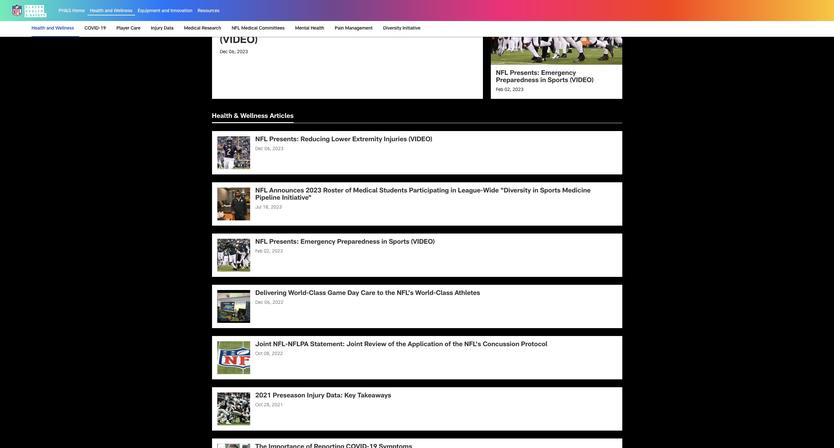 Task type: vqa. For each thing, say whether or not it's contained in the screenshot.
second Oct from the bottom of the page
yes



Task type: locate. For each thing, give the bounding box(es) containing it.
0 vertical spatial 2021
[[255, 393, 271, 400]]

1 vertical spatial emergency
[[301, 239, 335, 246]]

0 horizontal spatial injury
[[151, 26, 163, 31]]

extremity inside 'nfl presents: reducing lower extremity injuries (video)'
[[375, 24, 423, 34]]

health down player health and safety logo at the top left of the page
[[32, 26, 45, 31]]

review
[[364, 342, 386, 348]]

nfl presents: reducing lower extremity injuries (video) for the nfl presents: reducing lower extremity injuries (video) image
[[220, 24, 462, 46]]

1 horizontal spatial preparedness
[[496, 78, 539, 84]]

1 vertical spatial nfl presents: emergency preparedness in sports (video)
[[255, 239, 435, 246]]

0 vertical spatial feb 02, 2023
[[496, 88, 524, 92]]

(video) inside the nfl presents: emergency preparedness in sports (video)
[[570, 78, 594, 84]]

1 vertical spatial health and wellness
[[32, 26, 74, 31]]

0 horizontal spatial nfl presents: emergency preparedness in sports (video)
[[255, 239, 435, 246]]

medical
[[184, 26, 201, 31], [241, 26, 258, 31], [353, 188, 378, 195]]

2 vertical spatial sports
[[389, 239, 409, 246]]

0 vertical spatial 06,
[[229, 50, 236, 55]]

equipment and innovation link
[[138, 9, 192, 14]]

of right application
[[445, 342, 451, 348]]

1 vertical spatial 02,
[[264, 249, 271, 254]]

0 vertical spatial emergency
[[541, 70, 576, 77]]

oct left 08,
[[255, 352, 263, 357]]

extremity for the nfl presents: reducing lower extremity injuries (video) image
[[375, 24, 423, 34]]

0 horizontal spatial and
[[46, 26, 54, 31]]

oct for 2021 preseason injury data: key takeaways
[[255, 403, 263, 408]]

1 horizontal spatial dec 06, 2023
[[255, 147, 284, 151]]

nfl presents: reducing lower extremity injuries (video) image
[[212, 0, 483, 16]]

2023
[[237, 50, 248, 55], [513, 88, 524, 92], [272, 147, 284, 151], [306, 188, 321, 195], [271, 205, 282, 210], [272, 249, 283, 254]]

0 vertical spatial 02,
[[504, 88, 511, 92]]

banner
[[0, 0, 834, 37]]

0 horizontal spatial emergency
[[301, 239, 335, 246]]

1 vertical spatial feb
[[255, 249, 263, 254]]

1 horizontal spatial feb
[[496, 88, 503, 92]]

ph&s home link
[[59, 9, 85, 14]]

reducing for the nfl presents: reducing lower extremity injuries (video) image
[[292, 24, 339, 34]]

health and wellness down ph&s
[[32, 26, 74, 31]]

covid-19
[[84, 26, 106, 31]]

medical left students
[[353, 188, 378, 195]]

0 vertical spatial dec
[[220, 50, 228, 55]]

1 horizontal spatial wellness
[[114, 9, 132, 14]]

1 vertical spatial wellness
[[55, 26, 74, 31]]

1 vertical spatial injuries
[[384, 137, 407, 143]]

class
[[309, 291, 326, 297], [436, 291, 453, 297]]

medical inside nfl announces 2023 roster of medical students participating in league-wide "diversity in sports medicine pipeline initiative"
[[353, 188, 378, 195]]

class left game
[[309, 291, 326, 297]]

2022 down delivering
[[272, 301, 284, 305]]

2 vertical spatial wellness
[[240, 113, 268, 120]]

health and wellness link up 19
[[90, 9, 132, 14]]

roster
[[323, 188, 343, 195]]

and
[[105, 9, 113, 14], [162, 9, 169, 14], [46, 26, 54, 31]]

19
[[100, 26, 106, 31]]

dec 06, 2022
[[255, 301, 284, 305]]

1 vertical spatial dec 06, 2023
[[255, 147, 284, 151]]

joint up 08,
[[255, 342, 271, 348]]

1 horizontal spatial joint
[[346, 342, 363, 348]]

class left the athletes
[[436, 291, 453, 297]]

0 horizontal spatial 02,
[[264, 249, 271, 254]]

feb 02, 2023 for iggles 230202 image
[[255, 249, 283, 254]]

pain management
[[335, 26, 373, 31]]

0 horizontal spatial joint
[[255, 342, 271, 348]]

0 horizontal spatial of
[[345, 188, 351, 195]]

1 horizontal spatial feb 02, 2023
[[496, 88, 524, 92]]

nfl's
[[397, 291, 414, 297], [464, 342, 481, 348]]

world-
[[288, 291, 309, 297], [415, 291, 436, 297]]

2 vertical spatial dec
[[255, 301, 263, 305]]

lower inside 'nfl presents: reducing lower extremity injuries (video)'
[[342, 24, 372, 34]]

1 vertical spatial sports
[[540, 188, 561, 195]]

0 vertical spatial nfl's
[[397, 291, 414, 297]]

the for application
[[396, 342, 406, 348]]

0 vertical spatial lower
[[342, 24, 372, 34]]

1 horizontal spatial the
[[396, 342, 406, 348]]

1 vertical spatial feb 02, 2023
[[255, 249, 283, 254]]

protocol
[[521, 342, 547, 348]]

students
[[379, 188, 407, 195]]

1 vertical spatial nfl presents: reducing lower extremity injuries (video)
[[255, 137, 432, 143]]

0 vertical spatial injury
[[151, 26, 163, 31]]

2022
[[272, 301, 284, 305], [272, 352, 283, 357]]

and left innovation at the left
[[162, 9, 169, 14]]

preparedness for iggles 230202 image
[[337, 239, 380, 246]]

innovation
[[171, 9, 192, 14]]

&
[[234, 113, 239, 120]]

1 horizontal spatial 02,
[[504, 88, 511, 92]]

resources link
[[198, 9, 220, 14]]

nfl inside 'nfl presents: reducing lower extremity injuries (video)'
[[220, 24, 239, 34]]

injury left data
[[151, 26, 163, 31]]

emergency for nfl presents: emergency preparedness in sports (video) image
[[541, 70, 576, 77]]

2 oct from the top
[[255, 403, 263, 408]]

1 vertical spatial health and wellness link
[[32, 21, 77, 36]]

dec 06, 2023
[[220, 50, 248, 55], [255, 147, 284, 151]]

oct 08, 2022
[[255, 352, 283, 357]]

dec down delivering
[[255, 301, 263, 305]]

pain management link
[[332, 21, 375, 36]]

2 class from the left
[[436, 291, 453, 297]]

nfl for the warren austin trains at saint vincent college during the 2023 steelers training camp on thursday, aug. 3, 2023 in latrobe, pa. (karl roser / pittsburgh steelers) image
[[255, 188, 268, 195]]

0 horizontal spatial injuries
[[384, 137, 407, 143]]

joint
[[255, 342, 271, 348], [346, 342, 363, 348]]

1 horizontal spatial nfl presents: emergency preparedness in sports (video)
[[496, 70, 594, 84]]

the
[[385, 291, 395, 297], [396, 342, 406, 348], [453, 342, 463, 348]]

oct left 28,
[[255, 403, 263, 408]]

nfl for iggles 230202 image
[[255, 239, 268, 246]]

injury left data:
[[307, 393, 325, 400]]

care
[[131, 26, 140, 31], [361, 291, 375, 297]]

0 horizontal spatial 2021
[[255, 393, 271, 400]]

1 vertical spatial extremity
[[352, 137, 382, 143]]

player
[[116, 26, 129, 31]]

0 horizontal spatial preparedness
[[337, 239, 380, 246]]

0 vertical spatial wellness
[[114, 9, 132, 14]]

injury inside banner
[[151, 26, 163, 31]]

0 vertical spatial 2022
[[272, 301, 284, 305]]

02, for iggles 230202 image
[[264, 249, 271, 254]]

extremity
[[375, 24, 423, 34], [352, 137, 382, 143]]

1 horizontal spatial emergency
[[541, 70, 576, 77]]

0 horizontal spatial feb
[[255, 249, 263, 254]]

research
[[202, 26, 221, 31]]

nfl presents: emergency preparedness in sports (video) image
[[491, 0, 622, 65]]

0 horizontal spatial nfl's
[[397, 291, 414, 297]]

health and wellness link down ph&s
[[32, 21, 77, 36]]

0 vertical spatial preparedness
[[496, 78, 539, 84]]

committees
[[259, 26, 285, 31]]

care inside player care link
[[131, 26, 140, 31]]

injuries inside 'nfl presents: reducing lower extremity injuries (video)'
[[425, 24, 462, 34]]

ph&s home
[[59, 9, 85, 14]]

1 vertical spatial care
[[361, 291, 375, 297]]

presents: for chicago bears wide receiver dj moore celebrates his touchdown reception from quarterback justin fields in the end zone during the second half of an nfl football game against the detroit lions sunday, dec. 10, 2023, in chicago. (ap photo/nam y. huh)
[[269, 137, 299, 143]]

presents: inside 'nfl presents: reducing lower extremity injuries (video)'
[[242, 24, 289, 34]]

0 horizontal spatial dec 06, 2023
[[220, 50, 248, 55]]

wellness right & at the left
[[240, 113, 268, 120]]

wellness down ph&s
[[55, 26, 74, 31]]

medical left committees
[[241, 26, 258, 31]]

application
[[408, 342, 443, 348]]

(video) for iggles 230202 image
[[411, 239, 435, 246]]

wellness
[[114, 9, 132, 14], [55, 26, 74, 31], [240, 113, 268, 120]]

1 vertical spatial preparedness
[[337, 239, 380, 246]]

0 vertical spatial extremity
[[375, 24, 423, 34]]

the left application
[[396, 342, 406, 348]]

2 horizontal spatial the
[[453, 342, 463, 348]]

1 horizontal spatial health and wellness
[[90, 9, 132, 14]]

sports inside the nfl presents: emergency preparedness in sports (video)
[[548, 78, 568, 84]]

0 vertical spatial sports
[[548, 78, 568, 84]]

of right the review
[[388, 342, 394, 348]]

nfl presents: emergency preparedness in sports (video)
[[496, 70, 594, 84], [255, 239, 435, 246]]

nfl presents: reducing lower extremity injuries (video) for chicago bears wide receiver dj moore celebrates his touchdown reception from quarterback justin fields in the end zone during the second half of an nfl football game against the detroit lions sunday, dec. 10, 2023, in chicago. (ap photo/nam y. huh)
[[255, 137, 432, 143]]

oct for joint nfl-nflpa statement: joint review of the application of the nfl's concussion protocol
[[255, 352, 263, 357]]

1 vertical spatial lower
[[331, 137, 351, 143]]

1 horizontal spatial and
[[105, 9, 113, 14]]

1 vertical spatial 2021
[[272, 403, 283, 408]]

care left to
[[361, 291, 375, 297]]

delivering world-class game day care to the nfl's world-class athletes
[[255, 291, 480, 297]]

tackle vs image
[[217, 393, 250, 426]]

extremity for chicago bears wide receiver dj moore celebrates his touchdown reception from quarterback justin fields in the end zone during the second half of an nfl football game against the detroit lions sunday, dec. 10, 2023, in chicago. (ap photo/nam y. huh)
[[352, 137, 382, 143]]

and for equipment and innovation link
[[162, 9, 169, 14]]

health left & at the left
[[212, 113, 232, 120]]

health and wellness link
[[90, 9, 132, 14], [32, 21, 77, 36]]

0 horizontal spatial wellness
[[55, 26, 74, 31]]

2 horizontal spatial and
[[162, 9, 169, 14]]

to
[[377, 291, 383, 297]]

1 vertical spatial 2022
[[272, 352, 283, 357]]

resources
[[198, 9, 220, 14]]

0 vertical spatial dec 06, 2023
[[220, 50, 248, 55]]

0 vertical spatial feb
[[496, 88, 503, 92]]

of
[[345, 188, 351, 195], [388, 342, 394, 348], [445, 342, 451, 348]]

wellness up player on the top of the page
[[114, 9, 132, 14]]

1 horizontal spatial of
[[388, 342, 394, 348]]

0 vertical spatial reducing
[[292, 24, 339, 34]]

emergency
[[541, 70, 576, 77], [301, 239, 335, 246]]

1 horizontal spatial class
[[436, 291, 453, 297]]

2021 right 28,
[[272, 403, 283, 408]]

2021
[[255, 393, 271, 400], [272, 403, 283, 408]]

0 vertical spatial nfl presents: reducing lower extremity injuries (video)
[[220, 24, 462, 46]]

feb 02, 2023
[[496, 88, 524, 92], [255, 249, 283, 254]]

(video) for the nfl presents: reducing lower extremity injuries (video) image
[[220, 35, 258, 46]]

oct
[[255, 352, 263, 357], [255, 403, 263, 408]]

0 vertical spatial health and wellness
[[90, 9, 132, 14]]

0 horizontal spatial feb 02, 2023
[[255, 249, 283, 254]]

joint left the review
[[346, 342, 363, 348]]

2023 for nfl presents: emergency preparedness in sports (video) image
[[513, 88, 524, 92]]

06,
[[229, 50, 236, 55], [264, 147, 271, 151], [264, 301, 271, 305]]

health
[[90, 9, 104, 14], [32, 26, 45, 31], [311, 26, 324, 31], [212, 113, 232, 120]]

presents:
[[242, 24, 289, 34], [510, 70, 539, 77], [269, 137, 299, 143], [269, 239, 299, 246]]

reducing inside 'nfl presents: reducing lower extremity injuries (video)'
[[292, 24, 339, 34]]

0 horizontal spatial world-
[[288, 291, 309, 297]]

1 horizontal spatial health and wellness link
[[90, 9, 132, 14]]

care right player on the top of the page
[[131, 26, 140, 31]]

sports
[[548, 78, 568, 84], [540, 188, 561, 195], [389, 239, 409, 246]]

nfl's left concussion
[[464, 342, 481, 348]]

health and wellness
[[90, 9, 132, 14], [32, 26, 74, 31]]

dec right chicago bears wide receiver dj moore celebrates his touchdown reception from quarterback justin fields in the end zone during the second half of an nfl football game against the detroit lions sunday, dec. 10, 2023, in chicago. (ap photo/nam y. huh)
[[255, 147, 263, 151]]

dec for chicago bears wide receiver dj moore celebrates his touchdown reception from quarterback justin fields in the end zone during the second half of an nfl football game against the detroit lions sunday, dec. 10, 2023, in chicago. (ap photo/nam y. huh)
[[255, 147, 263, 151]]

nflpa
[[288, 342, 308, 348]]

in
[[540, 78, 546, 84], [451, 188, 456, 195], [533, 188, 538, 195], [381, 239, 387, 246]]

dec down research
[[220, 50, 228, 55]]

06, for the nfl presents: reducing lower extremity injuries (video) image
[[229, 50, 236, 55]]

the right application
[[453, 342, 463, 348]]

0 vertical spatial oct
[[255, 352, 263, 357]]

0 horizontal spatial class
[[309, 291, 326, 297]]

equipment and innovation
[[138, 9, 192, 14]]

key
[[344, 393, 356, 400]]

preparedness
[[496, 78, 539, 84], [337, 239, 380, 246]]

2022 down "nfl-"
[[272, 352, 283, 357]]

2 horizontal spatial medical
[[353, 188, 378, 195]]

announces
[[269, 188, 304, 195]]

dec 06, 2023 for chicago bears wide receiver dj moore celebrates his touchdown reception from quarterback justin fields in the end zone during the second half of an nfl football game against the detroit lions sunday, dec. 10, 2023, in chicago. (ap photo/nam y. huh)
[[255, 147, 284, 151]]

1 horizontal spatial care
[[361, 291, 375, 297]]

0 horizontal spatial the
[[385, 291, 395, 297]]

(video) inside 'nfl presents: reducing lower extremity injuries (video)'
[[220, 35, 258, 46]]

2021 up 28,
[[255, 393, 271, 400]]

ph&s
[[59, 9, 71, 14]]

1 horizontal spatial injuries
[[425, 24, 462, 34]]

1 oct from the top
[[255, 352, 263, 357]]

player care thumbnail image
[[217, 290, 250, 323]]

1 vertical spatial reducing
[[301, 137, 330, 143]]

the right to
[[385, 291, 395, 297]]

1 horizontal spatial 2021
[[272, 403, 283, 408]]

1 horizontal spatial nfl's
[[464, 342, 481, 348]]

02,
[[504, 88, 511, 92], [264, 249, 271, 254]]

1 vertical spatial oct
[[255, 403, 263, 408]]

warren austin trains at saint vincent college during the 2023 steelers training camp on thursday, aug. 3, 2023 in latrobe, pa. (karl roser / pittsburgh steelers) image
[[217, 188, 250, 220]]

preparedness for nfl presents: emergency preparedness in sports (video) image
[[496, 78, 539, 84]]

nfl
[[220, 24, 239, 34], [232, 26, 240, 31], [496, 70, 508, 77], [255, 137, 268, 143], [255, 188, 268, 195], [255, 239, 268, 246]]

and for topmost health and wellness link
[[105, 9, 113, 14]]

1 vertical spatial 06,
[[264, 147, 271, 151]]

health and wellness up 19
[[90, 9, 132, 14]]

nfl medical committees
[[232, 26, 285, 31]]

0 horizontal spatial medical
[[184, 26, 201, 31]]

injuries
[[425, 24, 462, 34], [384, 137, 407, 143]]

medical left research
[[184, 26, 201, 31]]

nfl for the nfl presents: reducing lower extremity injuries (video) image
[[220, 24, 239, 34]]

injury
[[151, 26, 163, 31], [307, 393, 325, 400]]

and down player health and safety logo at the top left of the page
[[46, 26, 54, 31]]

1 vertical spatial dec
[[255, 147, 263, 151]]

2 vertical spatial 06,
[[264, 301, 271, 305]]

medical research link
[[181, 21, 224, 36]]

lower for chicago bears wide receiver dj moore celebrates his touchdown reception from quarterback justin fields in the end zone during the second half of an nfl football game against the detroit lions sunday, dec. 10, 2023, in chicago. (ap photo/nam y. huh)
[[331, 137, 351, 143]]

takeaways
[[357, 393, 391, 400]]

nfl inside nfl announces 2023 roster of medical students participating in league-wide "diversity in sports medicine pipeline initiative"
[[255, 188, 268, 195]]

banner containing ph&s home
[[0, 0, 834, 37]]

of right 'roster'
[[345, 188, 351, 195]]

injuries for the nfl presents: reducing lower extremity injuries (video) image
[[425, 24, 462, 34]]

1 horizontal spatial injury
[[307, 393, 325, 400]]

0 vertical spatial injuries
[[425, 24, 462, 34]]

0 vertical spatial nfl presents: emergency preparedness in sports (video)
[[496, 70, 594, 84]]

dec
[[220, 50, 228, 55], [255, 147, 263, 151], [255, 301, 263, 305]]

2 joint from the left
[[346, 342, 363, 348]]

feb
[[496, 88, 503, 92], [255, 249, 263, 254]]

and up 19
[[105, 9, 113, 14]]

2 horizontal spatial wellness
[[240, 113, 268, 120]]

1 class from the left
[[309, 291, 326, 297]]

1 horizontal spatial world-
[[415, 291, 436, 297]]

0 horizontal spatial care
[[131, 26, 140, 31]]

nfl's right to
[[397, 291, 414, 297]]

0 vertical spatial care
[[131, 26, 140, 31]]

"diversity
[[500, 188, 531, 195]]



Task type: describe. For each thing, give the bounding box(es) containing it.
equipment
[[138, 9, 160, 14]]

jul 18, 2023
[[255, 205, 282, 210]]

2023 for iggles 230202 image
[[272, 249, 283, 254]]

chicago bears wide receiver dj moore celebrates his touchdown reception from quarterback justin fields in the end zone during the second half of an nfl football game against the detroit lions sunday, dec. 10, 2023, in chicago. (ap photo/nam y. huh) image
[[217, 136, 250, 169]]

feb for iggles 230202 image
[[255, 249, 263, 254]]

in inside the nfl presents: emergency preparedness in sports (video)
[[540, 78, 546, 84]]

diversity initiative
[[383, 26, 420, 31]]

emergency for iggles 230202 image
[[301, 239, 335, 246]]

medical research
[[184, 26, 221, 31]]

player care link
[[114, 21, 143, 36]]

2021 preseason injury data: key takeaways
[[255, 393, 391, 400]]

nfl medical committees link
[[229, 21, 287, 36]]

feb 02, 2023 for nfl presents: emergency preparedness in sports (video) image
[[496, 88, 524, 92]]

(video) for chicago bears wide receiver dj moore celebrates his touchdown reception from quarterback justin fields in the end zone during the second half of an nfl football game against the detroit lions sunday, dec. 10, 2023, in chicago. (ap photo/nam y. huh)
[[409, 137, 432, 143]]

mental health
[[295, 26, 324, 31]]

home
[[72, 9, 85, 14]]

joint nfl-nflpa statement: joint review of the application of the nfl's concussion protocol
[[255, 342, 547, 348]]

oct 28, 2021
[[255, 403, 283, 408]]

lower for the nfl presents: reducing lower extremity injuries (video) image
[[342, 24, 372, 34]]

2023 for the warren austin trains at saint vincent college during the 2023 steelers training camp on thursday, aug. 3, 2023 in latrobe, pa. (karl roser / pittsburgh steelers) image
[[271, 205, 282, 210]]

data:
[[326, 393, 343, 400]]

0 vertical spatial health and wellness link
[[90, 9, 132, 14]]

sports inside nfl announces 2023 roster of medical students participating in league-wide "diversity in sports medicine pipeline initiative"
[[540, 188, 561, 195]]

covid-19 link
[[82, 21, 109, 36]]

game
[[328, 291, 346, 297]]

health right mental
[[311, 26, 324, 31]]

diversity initiative link
[[381, 21, 423, 36]]

pain
[[335, 26, 344, 31]]

wide
[[483, 188, 499, 195]]

preseason
[[273, 393, 305, 400]]

concussion
[[483, 342, 519, 348]]

mental health link
[[293, 21, 327, 36]]

nfl for chicago bears wide receiver dj moore celebrates his touchdown reception from quarterback justin fields in the end zone during the second half of an nfl football game against the detroit lions sunday, dec. 10, 2023, in chicago. (ap photo/nam y. huh)
[[255, 137, 268, 143]]

2022 for delivering
[[272, 301, 284, 305]]

08,
[[264, 352, 271, 357]]

health up covid-19 link
[[90, 9, 104, 14]]

day
[[347, 291, 359, 297]]

2 world- from the left
[[415, 291, 436, 297]]

statement:
[[310, 342, 345, 348]]

diversity
[[383, 26, 401, 31]]

articles
[[270, 113, 294, 120]]

sports for iggles 230202 image
[[389, 239, 409, 246]]

presents: for the nfl presents: reducing lower extremity injuries (video) image
[[242, 24, 289, 34]]

presents: for iggles 230202 image
[[269, 239, 299, 246]]

02, for nfl presents: emergency preparedness in sports (video) image
[[504, 88, 511, 92]]

06, for chicago bears wide receiver dj moore celebrates his touchdown reception from quarterback justin fields in the end zone during the second half of an nfl football game against the detroit lions sunday, dec. 10, 2023, in chicago. (ap photo/nam y. huh)
[[264, 147, 271, 151]]

06, for player care thumbnail
[[264, 301, 271, 305]]

initiative
[[403, 26, 420, 31]]

pipeline
[[255, 195, 280, 202]]

1 vertical spatial nfl's
[[464, 342, 481, 348]]

league-
[[458, 188, 483, 195]]

sports for nfl presents: emergency preparedness in sports (video) image
[[548, 78, 568, 84]]

nfl presents: emergency preparedness in sports (video) for nfl presents: emergency preparedness in sports (video) image
[[496, 70, 594, 84]]

delivering
[[255, 291, 286, 297]]

1 joint from the left
[[255, 342, 271, 348]]

2022 for joint
[[272, 352, 283, 357]]

injury data
[[151, 26, 174, 31]]

of inside nfl announces 2023 roster of medical students participating in league-wide "diversity in sports medicine pipeline initiative"
[[345, 188, 351, 195]]

2023 inside nfl announces 2023 roster of medical students participating in league-wide "diversity in sports medicine pipeline initiative"
[[306, 188, 321, 195]]

0 horizontal spatial health and wellness
[[32, 26, 74, 31]]

participating
[[409, 188, 449, 195]]

iggles 230202 image
[[217, 239, 250, 272]]

jul
[[255, 205, 262, 210]]

0 horizontal spatial health and wellness link
[[32, 21, 77, 36]]

nfl announces 2023 roster of medical students participating in league-wide "diversity in sports medicine pipeline initiative"
[[255, 188, 591, 202]]

injuries for chicago bears wide receiver dj moore celebrates his touchdown reception from quarterback justin fields in the end zone during the second half of an nfl football game against the detroit lions sunday, dec. 10, 2023, in chicago. (ap photo/nam y. huh)
[[384, 137, 407, 143]]

1 vertical spatial injury
[[307, 393, 325, 400]]

management
[[345, 26, 373, 31]]

dec for player care thumbnail
[[255, 301, 263, 305]]

1 world- from the left
[[288, 291, 309, 297]]

feb for nfl presents: emergency preparedness in sports (video) image
[[496, 88, 503, 92]]

mental
[[295, 26, 309, 31]]

2023 for chicago bears wide receiver dj moore celebrates his touchdown reception from quarterback justin fields in the end zone during the second half of an nfl football game against the detroit lions sunday, dec. 10, 2023, in chicago. (ap photo/nam y. huh)
[[272, 147, 284, 151]]

dec for the nfl presents: reducing lower extremity injuries (video) image
[[220, 50, 228, 55]]

player care
[[116, 26, 140, 31]]

medicine
[[562, 188, 591, 195]]

presents: for nfl presents: emergency preparedness in sports (video) image
[[510, 70, 539, 77]]

nfl-
[[273, 342, 288, 348]]

nfl presents: emergency preparedness in sports (video) for iggles 230202 image
[[255, 239, 435, 246]]

18,
[[263, 205, 270, 210]]

reducing for chicago bears wide receiver dj moore celebrates his touchdown reception from quarterback justin fields in the end zone during the second half of an nfl football game against the detroit lions sunday, dec. 10, 2023, in chicago. (ap photo/nam y. huh)
[[301, 137, 330, 143]]

nfl for nfl presents: emergency preparedness in sports (video) image
[[496, 70, 508, 77]]

data
[[164, 26, 174, 31]]

2023 for the nfl presents: reducing lower extremity injuries (video) image
[[237, 50, 248, 55]]

dec 06, 2023 for the nfl presents: reducing lower extremity injuries (video) image
[[220, 50, 248, 55]]

player health and safety logo image
[[11, 3, 48, 18]]

1 horizontal spatial medical
[[241, 26, 258, 31]]

initiative"
[[282, 195, 312, 202]]

(video) for nfl presents: emergency preparedness in sports (video) image
[[570, 78, 594, 84]]

2 horizontal spatial of
[[445, 342, 451, 348]]

phs - dr. sills symptom reporting video image
[[217, 444, 250, 448]]

and for the leftmost health and wellness link
[[46, 26, 54, 31]]

health & wellness articles
[[212, 113, 294, 120]]

injury data link
[[148, 21, 176, 36]]

the for nfl's
[[385, 291, 395, 297]]

covid-
[[84, 26, 100, 31]]

shield image
[[217, 341, 250, 374]]

28,
[[264, 403, 271, 408]]

athletes
[[455, 291, 480, 297]]



